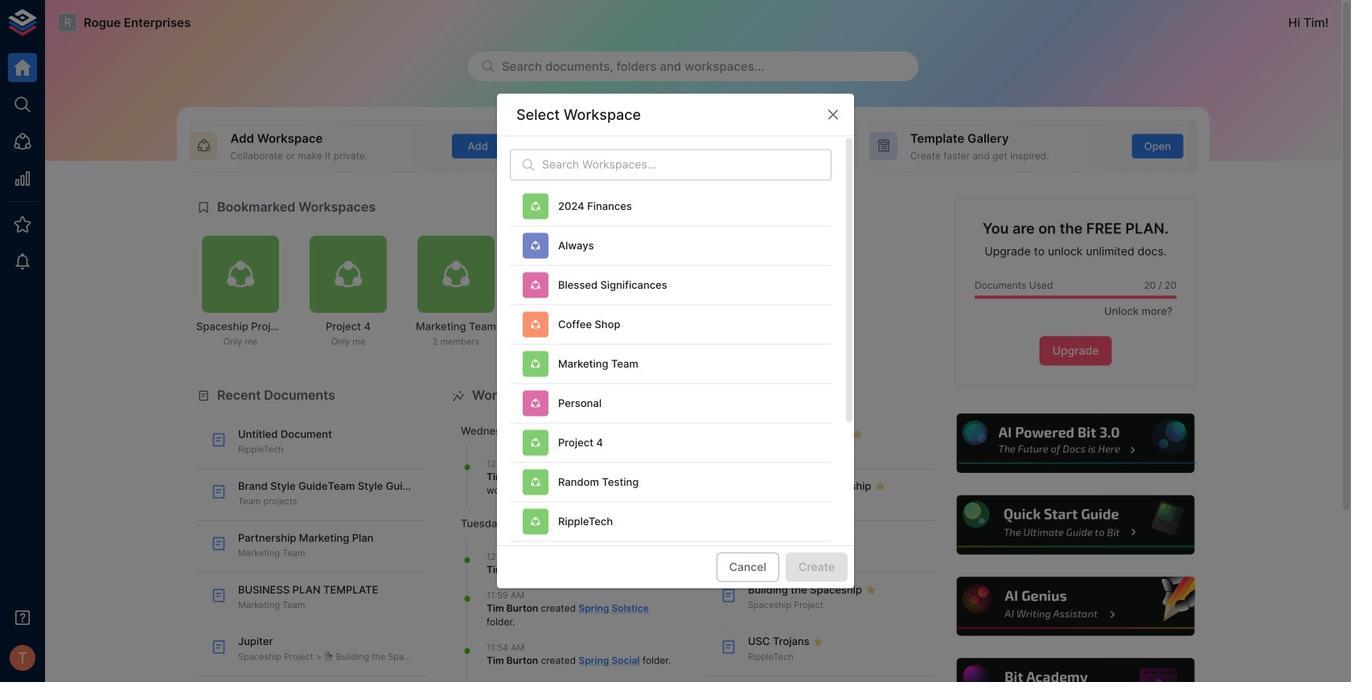 Task type: locate. For each thing, give the bounding box(es) containing it.
dialog
[[497, 94, 854, 682]]

1 help image from the top
[[955, 412, 1197, 475]]

help image
[[955, 412, 1197, 475], [955, 493, 1197, 557], [955, 575, 1197, 638], [955, 656, 1197, 682]]



Task type: describe. For each thing, give the bounding box(es) containing it.
2 help image from the top
[[955, 493, 1197, 557]]

3 help image from the top
[[955, 575, 1197, 638]]

4 help image from the top
[[955, 656, 1197, 682]]

Search Workspaces... text field
[[542, 149, 832, 181]]



Task type: vqa. For each thing, say whether or not it's contained in the screenshot.
beautifully. in the right bottom of the page
no



